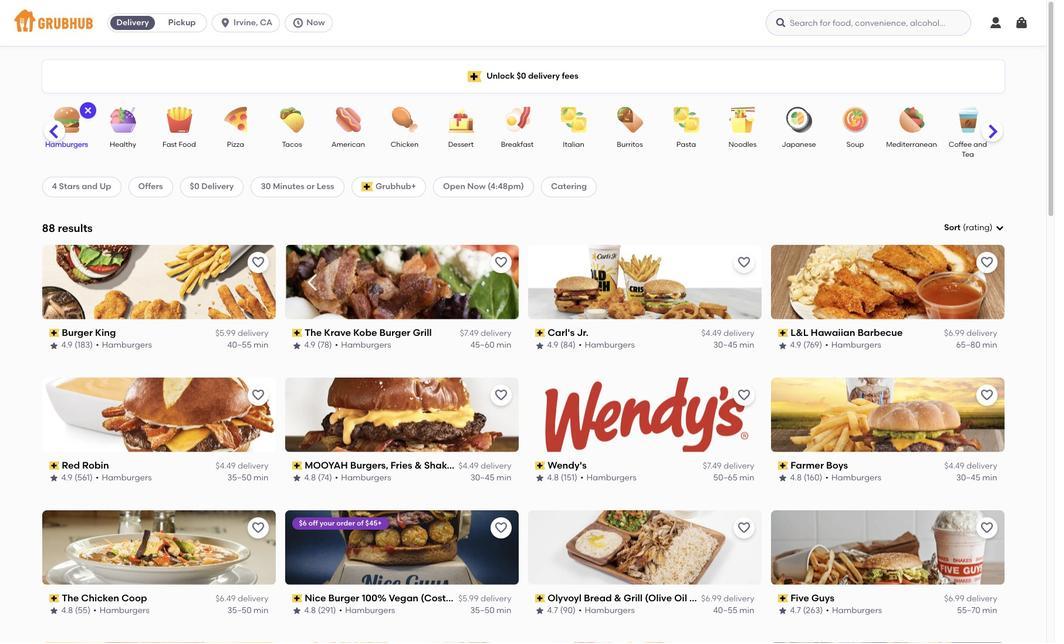 Task type: describe. For each thing, give the bounding box(es) containing it.
japanese image
[[779, 107, 820, 133]]

$6
[[299, 519, 307, 527]]

$7.49 delivery for the krave kobe burger grill
[[460, 328, 512, 338]]

65–80 min
[[957, 340, 998, 350]]

italian
[[563, 140, 585, 149]]

min for carl's jr.
[[740, 340, 755, 350]]

star icon image for wendy's
[[535, 474, 545, 483]]

1 horizontal spatial delivery
[[202, 182, 234, 192]]

krave
[[324, 327, 351, 338]]

l&l hawaiian barbecue
[[791, 327, 903, 338]]

delivery for olyvoyl bread & grill (olive oil mediterranean grill)
[[724, 594, 755, 604]]

$6.99 for &
[[702, 594, 722, 604]]

subscription pass image for nice burger 100% vegan (costa mesa)
[[292, 594, 303, 602]]

4
[[52, 182, 57, 192]]

• hamburgers for wendy's
[[581, 473, 637, 483]]

results
[[58, 221, 93, 235]]

4.9 (561)
[[61, 473, 93, 483]]

coffee and tea image
[[948, 107, 989, 133]]

oil
[[675, 592, 688, 603]]

jr.
[[577, 327, 589, 338]]

4.8 (151)
[[548, 473, 578, 483]]

star icon image for farmer boys
[[778, 474, 788, 483]]

fries
[[391, 460, 413, 471]]

hamburgers for five guys
[[833, 606, 883, 616]]

mediterranean image
[[892, 107, 933, 133]]

offers
[[138, 182, 163, 192]]

4.8 (74)
[[304, 473, 332, 483]]

soup image
[[835, 107, 876, 133]]

(263)
[[804, 606, 824, 616]]

$7.49 for wendy's
[[703, 461, 722, 471]]

olyvoyl bread & grill (olive oil mediterranean grill) logo image
[[528, 510, 762, 585]]

$6.99 delivery for &
[[702, 594, 755, 604]]

the krave kobe burger grill logo image
[[285, 245, 519, 319]]

soup
[[847, 140, 865, 149]]

up
[[100, 182, 111, 192]]

(561)
[[75, 473, 93, 483]]

carl's
[[548, 327, 575, 338]]

subscription pass image for farmer boys
[[778, 462, 789, 470]]

88
[[42, 221, 55, 235]]

(151)
[[561, 473, 578, 483]]

4.8 (160)
[[791, 473, 823, 483]]

1 horizontal spatial chicken
[[391, 140, 419, 149]]

grubhub+
[[376, 182, 416, 192]]

fast food image
[[159, 107, 200, 133]]

(55)
[[75, 606, 90, 616]]

40–55 for burger king
[[228, 340, 252, 350]]

king
[[95, 327, 116, 338]]

barbecue
[[858, 327, 903, 338]]

• for the chicken coop
[[93, 606, 97, 616]]

nice
[[305, 592, 326, 603]]

$7.49 for the krave kobe burger grill
[[460, 328, 479, 338]]

0 horizontal spatial chicken
[[81, 592, 119, 603]]

1 horizontal spatial grill
[[624, 592, 643, 603]]

1 vertical spatial and
[[82, 182, 98, 192]]

min for red robin
[[254, 473, 269, 483]]

irvine,
[[234, 18, 258, 28]]

save this restaurant button for wendy's
[[734, 384, 755, 406]]

save this restaurant image for carl's jr.
[[737, 255, 751, 269]]

• for l&l hawaiian barbecue
[[826, 340, 829, 350]]

noodles image
[[723, 107, 764, 133]]

• hamburgers for burger king
[[96, 340, 152, 350]]

rating
[[967, 223, 990, 233]]

your
[[320, 519, 335, 527]]

hamburgers for wendy's
[[587, 473, 637, 483]]

$6.49
[[216, 594, 236, 604]]

30–45 for mooyah burgers, fries & shakes (187)
[[471, 473, 495, 483]]

• for five guys
[[827, 606, 830, 616]]

save this restaurant button for carl's jr.
[[734, 252, 755, 273]]

food
[[179, 140, 196, 149]]

sort ( rating )
[[945, 223, 993, 233]]

hamburgers for the chicken coop
[[100, 606, 150, 616]]

30 minutes or less
[[261, 182, 335, 192]]

(769)
[[804, 340, 823, 350]]

save this restaurant button for five guys
[[977, 517, 998, 538]]

$45+
[[366, 519, 382, 527]]

4.9 for l&l hawaiian barbecue
[[791, 340, 802, 350]]

88 results
[[42, 221, 93, 235]]

red robin logo image
[[42, 377, 276, 452]]

and inside coffee and tea
[[974, 140, 988, 149]]

save this restaurant image for wendy's
[[737, 388, 751, 402]]

l&l hawaiian barbecue logo image
[[771, 245, 1005, 319]]

4.8 for the chicken coop
[[61, 606, 73, 616]]

4.9 (183)
[[61, 340, 93, 350]]

4.8 for wendy's
[[548, 473, 559, 483]]

mesa)
[[455, 592, 483, 603]]

(84)
[[561, 340, 576, 350]]

hamburgers for l&l hawaiian barbecue
[[832, 340, 882, 350]]

grill)
[[761, 592, 784, 603]]

$5.99 for nice burger 100% vegan (costa mesa)
[[459, 594, 479, 604]]

unlock $0 delivery fees
[[487, 71, 579, 81]]

hamburgers for burger king
[[102, 340, 152, 350]]

• hamburgers for the krave kobe burger grill
[[335, 340, 391, 350]]

the chicken coop logo image
[[42, 510, 276, 585]]

off
[[309, 519, 318, 527]]

star icon image for burger king
[[49, 341, 58, 350]]

shakes
[[424, 460, 458, 471]]

• hamburgers for the chicken coop
[[93, 606, 150, 616]]

hamburgers for mooyah burgers, fries & shakes (187)
[[341, 473, 391, 483]]

coop
[[122, 592, 147, 603]]

farmer boys logo image
[[771, 377, 1005, 452]]

fast food
[[163, 140, 196, 149]]

4.8 (291)
[[304, 606, 336, 616]]

hamburgers for olyvoyl bread & grill (olive oil mediterranean grill)
[[585, 606, 635, 616]]

save this restaurant image for the chicken coop
[[251, 521, 265, 535]]

delivery for burger king
[[238, 328, 269, 338]]

(183)
[[75, 340, 93, 350]]

subscription pass image for olyvoyl bread & grill (olive oil mediterranean grill)
[[535, 594, 546, 602]]

4.8 for mooyah burgers, fries & shakes (187)
[[304, 473, 316, 483]]

carl's jr. logo image
[[528, 245, 762, 319]]

35–50 for nice burger 100% vegan (costa mesa)
[[471, 606, 495, 616]]

2 horizontal spatial burger
[[380, 327, 411, 338]]

save this restaurant image for l&l hawaiian barbecue
[[980, 255, 995, 269]]

(74)
[[318, 473, 332, 483]]

the chicken coop
[[62, 592, 147, 603]]

hamburgers for nice burger 100% vegan (costa mesa)
[[345, 606, 395, 616]]

chicken image
[[384, 107, 425, 133]]

hamburgers down hamburgers image
[[45, 140, 88, 149]]

min for the krave kobe burger grill
[[497, 340, 512, 350]]

• hamburgers for farmer boys
[[826, 473, 882, 483]]

coffee and tea
[[949, 140, 988, 159]]

40–55 min for burger king
[[228, 340, 269, 350]]

save this restaurant image for red robin
[[251, 388, 265, 402]]

35–50 min for red robin
[[228, 473, 269, 483]]

robin
[[82, 460, 109, 471]]

0 vertical spatial mediterranean
[[887, 140, 938, 149]]

boys
[[827, 460, 849, 471]]

30–45 for farmer boys
[[957, 473, 981, 483]]

0 horizontal spatial mediterranean
[[690, 592, 759, 603]]

delivery button
[[108, 14, 157, 32]]

pizza
[[227, 140, 244, 149]]

save this restaurant button for farmer boys
[[977, 384, 998, 406]]

guys
[[812, 592, 835, 603]]

red robin
[[62, 460, 109, 471]]

• for wendy's
[[581, 473, 584, 483]]

irvine, ca button
[[212, 14, 285, 32]]

(187)
[[460, 460, 481, 471]]

subscription pass image for burger king
[[49, 329, 59, 337]]

4.9 for carl's jr.
[[548, 340, 559, 350]]

delivery for the krave kobe burger grill
[[481, 328, 512, 338]]

30–45 min for farmer boys
[[957, 473, 998, 483]]

save this restaurant button for l&l hawaiian barbecue
[[977, 252, 998, 273]]

• for farmer boys
[[826, 473, 829, 483]]

star icon image for the chicken coop
[[49, 606, 58, 616]]

save this restaurant image for the krave kobe burger grill
[[494, 255, 508, 269]]

min for mooyah burgers, fries & shakes (187)
[[497, 473, 512, 483]]

pickup
[[168, 18, 196, 28]]

japanese
[[782, 140, 817, 149]]

$4.49 for carl's jr.
[[702, 328, 722, 338]]

1 vertical spatial $0
[[190, 182, 200, 192]]

main navigation navigation
[[0, 0, 1047, 46]]

star icon image for mooyah burgers, fries & shakes (187)
[[292, 474, 302, 483]]

50–65 min
[[714, 473, 755, 483]]

none field containing sort
[[945, 222, 1005, 234]]

30–45 for carl's jr.
[[714, 340, 738, 350]]

4.9 (84)
[[548, 340, 576, 350]]

$5.99 for burger king
[[215, 328, 236, 338]]

(costa
[[421, 592, 452, 603]]

Search for food, convenience, alcohol... search field
[[766, 10, 972, 36]]

noodles
[[729, 140, 757, 149]]

pasta image
[[666, 107, 707, 133]]



Task type: vqa. For each thing, say whether or not it's contained in the screenshot.
$45+
yes



Task type: locate. For each thing, give the bounding box(es) containing it.
hamburgers down robin
[[102, 473, 152, 483]]

45–60
[[471, 340, 495, 350]]

$5.99 delivery
[[215, 328, 269, 338], [459, 594, 512, 604]]

1 vertical spatial grill
[[624, 592, 643, 603]]

grubhub plus flag logo image left the unlock
[[468, 71, 482, 82]]

red
[[62, 460, 80, 471]]

1 horizontal spatial mediterranean
[[887, 140, 938, 149]]

now inside button
[[307, 18, 325, 28]]

• hamburgers down robin
[[96, 473, 152, 483]]

1 horizontal spatial $7.49 delivery
[[703, 461, 755, 471]]

subscription pass image left carl's
[[535, 329, 546, 337]]

olyvoyl bread & grill (olive oil mediterranean grill)
[[548, 592, 784, 603]]

min for burger king
[[254, 340, 269, 350]]

delivery for farmer boys
[[967, 461, 998, 471]]

1 horizontal spatial grubhub plus flag logo image
[[468, 71, 482, 82]]

• hamburgers down king
[[96, 340, 152, 350]]

star icon image for l&l hawaiian barbecue
[[778, 341, 788, 350]]

1 vertical spatial the
[[62, 592, 79, 603]]

hamburgers right (151)
[[587, 473, 637, 483]]

save this restaurant image
[[251, 255, 265, 269], [494, 255, 508, 269], [737, 255, 751, 269], [494, 388, 508, 402], [251, 521, 265, 535], [980, 521, 995, 535]]

save this restaurant image for burger king
[[251, 255, 265, 269]]

• hamburgers right (151)
[[581, 473, 637, 483]]

• hamburgers down bread
[[579, 606, 635, 616]]

subscription pass image for five guys
[[778, 594, 789, 602]]

• right (84) in the right bottom of the page
[[579, 340, 582, 350]]

35–50 for red robin
[[228, 473, 252, 483]]

subscription pass image for wendy's
[[535, 462, 546, 470]]

0 vertical spatial delivery
[[117, 18, 149, 28]]

1 horizontal spatial and
[[974, 140, 988, 149]]

tacos
[[282, 140, 302, 149]]

breakfast image
[[497, 107, 538, 133]]

4.7 for olyvoyl bread & grill (olive oil mediterranean grill)
[[548, 606, 559, 616]]

4.8 left (74)
[[304, 473, 316, 483]]

1 horizontal spatial $5.99
[[459, 594, 479, 604]]

grill left (olive
[[624, 592, 643, 603]]

0 vertical spatial $0
[[517, 71, 527, 81]]

$7.49 delivery up 50–65
[[703, 461, 755, 471]]

delivery inside delivery 'button'
[[117, 18, 149, 28]]

0 horizontal spatial $5.99 delivery
[[215, 328, 269, 338]]

1 horizontal spatial 30–45 min
[[714, 340, 755, 350]]

l&l
[[791, 327, 809, 338]]

hamburgers down 100%
[[345, 606, 395, 616]]

farmer boys
[[791, 460, 849, 471]]

delivery for five guys
[[967, 594, 998, 604]]

star icon image for olyvoyl bread & grill (olive oil mediterranean grill)
[[535, 606, 545, 616]]

grill down the krave kobe burger grill logo on the top left of page
[[413, 327, 432, 338]]

• hamburgers down burgers, in the left bottom of the page
[[335, 473, 391, 483]]

save this restaurant button for burger king
[[248, 252, 269, 273]]

the for the chicken coop
[[62, 592, 79, 603]]

five guys logo image
[[771, 510, 1005, 585]]

1 4.7 from the left
[[548, 606, 559, 616]]

healthy image
[[102, 107, 144, 133]]

subscription pass image left the chicken coop
[[49, 594, 59, 602]]

american
[[332, 140, 365, 149]]

0 horizontal spatial 30–45
[[471, 473, 495, 483]]

subscription pass image for carl's jr.
[[535, 329, 546, 337]]

$0 delivery
[[190, 182, 234, 192]]

star icon image left 4.9 (769)
[[778, 341, 788, 350]]

fees
[[562, 71, 579, 81]]

0 vertical spatial 40–55
[[228, 340, 252, 350]]

1 vertical spatial 40–55
[[714, 606, 738, 616]]

0 horizontal spatial now
[[307, 18, 325, 28]]

0 horizontal spatial and
[[82, 182, 98, 192]]

$4.49 for mooyah burgers, fries & shakes (187)
[[459, 461, 479, 471]]

mooyah burgers, fries & shakes (187) logo image
[[285, 377, 519, 452]]

4.7 (90)
[[548, 606, 576, 616]]

2 horizontal spatial 30–45
[[957, 473, 981, 483]]

4.9 for red robin
[[61, 473, 73, 483]]

1 horizontal spatial the
[[305, 327, 322, 338]]

less
[[317, 182, 335, 192]]

0 vertical spatial and
[[974, 140, 988, 149]]

1 vertical spatial grubhub plus flag logo image
[[362, 182, 373, 192]]

mediterranean
[[887, 140, 938, 149], [690, 592, 759, 603]]

wendy's
[[548, 460, 587, 471]]

svg image inside irvine, ca button
[[220, 17, 231, 29]]

unlock
[[487, 71, 515, 81]]

save this restaurant button for the chicken coop
[[248, 517, 269, 538]]

$4.49
[[702, 328, 722, 338], [216, 461, 236, 471], [459, 461, 479, 471], [945, 461, 965, 471]]

1 vertical spatial &
[[615, 592, 622, 603]]

subscription pass image left the five
[[778, 594, 789, 602]]

0 horizontal spatial delivery
[[117, 18, 149, 28]]

star icon image left "4.7 (90)"
[[535, 606, 545, 616]]

(4:48pm)
[[488, 182, 524, 192]]

0 horizontal spatial the
[[62, 592, 79, 603]]

burritos
[[617, 140, 643, 149]]

• hamburgers down 'guys'
[[827, 606, 883, 616]]

(90)
[[560, 606, 576, 616]]

0 vertical spatial the
[[305, 327, 322, 338]]

• down robin
[[96, 473, 99, 483]]

or
[[307, 182, 315, 192]]

55–70
[[958, 606, 981, 616]]

mooyah
[[305, 460, 348, 471]]

0 horizontal spatial burger
[[62, 327, 93, 338]]

$6.99 up 65–80
[[945, 328, 965, 338]]

subscription pass image left "red"
[[49, 462, 59, 470]]

hamburgers
[[45, 140, 88, 149], [102, 340, 152, 350], [341, 340, 391, 350], [585, 340, 635, 350], [832, 340, 882, 350], [102, 473, 152, 483], [341, 473, 391, 483], [587, 473, 637, 483], [832, 473, 882, 483], [100, 606, 150, 616], [345, 606, 395, 616], [585, 606, 635, 616], [833, 606, 883, 616]]

• for red robin
[[96, 473, 99, 483]]

• hamburgers for red robin
[[96, 473, 152, 483]]

subscription pass image left burger king
[[49, 329, 59, 337]]

• hamburgers down jr.
[[579, 340, 635, 350]]

star icon image left 4.8 (151)
[[535, 474, 545, 483]]

subscription pass image for the krave kobe burger grill
[[292, 329, 303, 337]]

hamburgers for farmer boys
[[832, 473, 882, 483]]

4.7 left (90)
[[548, 606, 559, 616]]

• right (769)
[[826, 340, 829, 350]]

• for burger king
[[96, 340, 99, 350]]

delivery for carl's jr.
[[724, 328, 755, 338]]

$0 down food
[[190, 182, 200, 192]]

35–50 min for nice burger 100% vegan (costa mesa)
[[471, 606, 512, 616]]

30–45 min
[[714, 340, 755, 350], [471, 473, 512, 483], [957, 473, 998, 483]]

1 horizontal spatial &
[[615, 592, 622, 603]]

4.7 down the five
[[791, 606, 802, 616]]

save this restaurant button for red robin
[[248, 384, 269, 406]]

hamburgers down boys
[[832, 473, 882, 483]]

hamburgers down "l&l hawaiian barbecue"
[[832, 340, 882, 350]]

grubhub plus flag logo image for unlock $0 delivery fees
[[468, 71, 482, 82]]

(
[[964, 223, 967, 233]]

five guys
[[791, 592, 835, 603]]

0 vertical spatial 40–55 min
[[228, 340, 269, 350]]

star icon image left 4.9 (78)
[[292, 341, 302, 350]]

(291)
[[318, 606, 336, 616]]

$7.49 delivery
[[460, 328, 512, 338], [703, 461, 755, 471]]

chicken up (55)
[[81, 592, 119, 603]]

healthy
[[110, 140, 136, 149]]

min for nice burger 100% vegan (costa mesa)
[[497, 606, 512, 616]]

burritos image
[[610, 107, 651, 133]]

• hamburgers for nice burger 100% vegan (costa mesa)
[[339, 606, 395, 616]]

1 vertical spatial 40–55 min
[[714, 606, 755, 616]]

star icon image for red robin
[[49, 474, 58, 483]]

$7.49 up "45–60"
[[460, 328, 479, 338]]

1 horizontal spatial now
[[468, 182, 486, 192]]

1 horizontal spatial 40–55 min
[[714, 606, 755, 616]]

five
[[791, 592, 810, 603]]

the krave kobe burger grill
[[305, 327, 432, 338]]

italian image
[[553, 107, 595, 133]]

$7.49
[[460, 328, 479, 338], [703, 461, 722, 471]]

bread
[[584, 592, 612, 603]]

subscription pass image left farmer
[[778, 462, 789, 470]]

(160)
[[804, 473, 823, 483]]

• for carl's jr.
[[579, 340, 582, 350]]

order
[[337, 519, 355, 527]]

tacos image
[[272, 107, 313, 133]]

$4.49 for farmer boys
[[945, 461, 965, 471]]

hamburgers down 'guys'
[[833, 606, 883, 616]]

None field
[[945, 222, 1005, 234]]

save this restaurant image for five guys
[[980, 521, 995, 535]]

save this restaurant button for mooyah burgers, fries & shakes (187)
[[491, 384, 512, 406]]

0 vertical spatial chicken
[[391, 140, 419, 149]]

hamburgers down coop
[[100, 606, 150, 616]]

0 vertical spatial $5.99 delivery
[[215, 328, 269, 338]]

star icon image
[[49, 341, 58, 350], [292, 341, 302, 350], [535, 341, 545, 350], [778, 341, 788, 350], [49, 474, 58, 483], [292, 474, 302, 483], [535, 474, 545, 483], [778, 474, 788, 483], [49, 606, 58, 616], [292, 606, 302, 616], [535, 606, 545, 616], [778, 606, 788, 616]]

0 horizontal spatial 4.7
[[548, 606, 559, 616]]

•
[[96, 340, 99, 350], [335, 340, 338, 350], [579, 340, 582, 350], [826, 340, 829, 350], [96, 473, 99, 483], [335, 473, 338, 483], [581, 473, 584, 483], [826, 473, 829, 483], [93, 606, 97, 616], [339, 606, 342, 616], [579, 606, 582, 616], [827, 606, 830, 616]]

mediterranean right oil
[[690, 592, 759, 603]]

open now (4:48pm)
[[443, 182, 524, 192]]

• for mooyah burgers, fries & shakes (187)
[[335, 473, 338, 483]]

delivery
[[529, 71, 560, 81], [238, 328, 269, 338], [481, 328, 512, 338], [724, 328, 755, 338], [967, 328, 998, 338], [238, 461, 269, 471], [481, 461, 512, 471], [724, 461, 755, 471], [967, 461, 998, 471], [238, 594, 269, 604], [481, 594, 512, 604], [724, 594, 755, 604], [967, 594, 998, 604]]

the up 4.9 (78)
[[305, 327, 322, 338]]

1 horizontal spatial $5.99 delivery
[[459, 594, 512, 604]]

subscription pass image for mooyah burgers, fries & shakes (187)
[[292, 462, 303, 470]]

& right fries
[[415, 460, 422, 471]]

$4.49 for red robin
[[216, 461, 236, 471]]

• hamburgers down 100%
[[339, 606, 395, 616]]

$0 right the unlock
[[517, 71, 527, 81]]

and left up
[[82, 182, 98, 192]]

$6.99 up 55–70
[[945, 594, 965, 604]]

delivery for mooyah burgers, fries & shakes (187)
[[481, 461, 512, 471]]

$6.99 delivery up 65–80
[[945, 328, 998, 338]]

1 horizontal spatial 30–45
[[714, 340, 738, 350]]

now right open
[[468, 182, 486, 192]]

fast
[[163, 140, 177, 149]]

subscription pass image
[[49, 329, 59, 337], [535, 329, 546, 337], [778, 329, 789, 337], [292, 462, 303, 470], [778, 462, 789, 470], [49, 594, 59, 602], [292, 594, 303, 602]]

• right (291) at the left bottom
[[339, 606, 342, 616]]

0 vertical spatial grubhub plus flag logo image
[[468, 71, 482, 82]]

• down 'guys'
[[827, 606, 830, 616]]

$6.99 delivery left grill)
[[702, 594, 755, 604]]

40–55
[[228, 340, 252, 350], [714, 606, 738, 616]]

grubhub plus flag logo image for grubhub+
[[362, 182, 373, 192]]

30–45 min for mooyah burgers, fries & shakes (187)
[[471, 473, 512, 483]]

• hamburgers
[[96, 340, 152, 350], [335, 340, 391, 350], [579, 340, 635, 350], [826, 340, 882, 350], [96, 473, 152, 483], [335, 473, 391, 483], [581, 473, 637, 483], [826, 473, 882, 483], [93, 606, 150, 616], [339, 606, 395, 616], [579, 606, 635, 616], [827, 606, 883, 616]]

svg image
[[990, 16, 1004, 30], [1015, 16, 1029, 30], [220, 17, 231, 29], [776, 17, 788, 29], [83, 106, 92, 115], [996, 223, 1005, 233]]

subscription pass image
[[292, 329, 303, 337], [49, 462, 59, 470], [535, 462, 546, 470], [535, 594, 546, 602], [778, 594, 789, 602]]

$4.49 delivery for farmer boys
[[945, 461, 998, 471]]

delivery for red robin
[[238, 461, 269, 471]]

hamburgers down bread
[[585, 606, 635, 616]]

• hamburgers for mooyah burgers, fries & shakes (187)
[[335, 473, 391, 483]]

1 horizontal spatial 40–55
[[714, 606, 738, 616]]

(78)
[[318, 340, 332, 350]]

save this restaurant image for mooyah burgers, fries & shakes (187)
[[494, 388, 508, 402]]

0 vertical spatial now
[[307, 18, 325, 28]]

1 horizontal spatial $7.49
[[703, 461, 722, 471]]

4.7 (263)
[[791, 606, 824, 616]]

mooyah burgers, fries & shakes (187)
[[305, 460, 481, 471]]

1 horizontal spatial burger
[[329, 592, 360, 603]]

• hamburgers for five guys
[[827, 606, 883, 616]]

$5.99
[[215, 328, 236, 338], [459, 594, 479, 604]]

4.8 (55)
[[61, 606, 90, 616]]

4.8 left (151)
[[548, 473, 559, 483]]

nice burger 100% vegan (costa mesa) logo image
[[285, 510, 519, 585]]

now right svg icon on the left of page
[[307, 18, 325, 28]]

minutes
[[273, 182, 305, 192]]

burger up (291) at the left bottom
[[329, 592, 360, 603]]

star icon image for nice burger 100% vegan (costa mesa)
[[292, 606, 302, 616]]

4.8 for farmer boys
[[791, 473, 802, 483]]

0 vertical spatial &
[[415, 460, 422, 471]]

the for the krave kobe burger grill
[[305, 327, 322, 338]]

dessert
[[448, 140, 474, 149]]

4 stars and up
[[52, 182, 111, 192]]

delivery for the chicken coop
[[238, 594, 269, 604]]

50–65
[[714, 473, 738, 483]]

subscription pass image left 'olyvoyl'
[[535, 594, 546, 602]]

catering
[[551, 182, 587, 192]]

subscription pass image left krave
[[292, 329, 303, 337]]

open
[[443, 182, 466, 192]]

delivery for wendy's
[[724, 461, 755, 471]]

pickup button
[[157, 14, 207, 32]]

star icon image left the 4.8 (160)
[[778, 474, 788, 483]]

65–80
[[957, 340, 981, 350]]

0 horizontal spatial $7.49
[[460, 328, 479, 338]]

min for five guys
[[983, 606, 998, 616]]

2 4.7 from the left
[[791, 606, 802, 616]]

hamburgers down kobe
[[341, 340, 391, 350]]

farmer
[[791, 460, 825, 471]]

4.9 for the krave kobe burger grill
[[304, 340, 316, 350]]

burger king logo image
[[42, 245, 276, 319]]

stars
[[59, 182, 80, 192]]

1 vertical spatial $5.99
[[459, 594, 479, 604]]

0 horizontal spatial 40–55 min
[[228, 340, 269, 350]]

burger right kobe
[[380, 327, 411, 338]]

pizza image
[[215, 107, 256, 133]]

4.9 (78)
[[304, 340, 332, 350]]

4.9 down l&l
[[791, 340, 802, 350]]

4.9 (769)
[[791, 340, 823, 350]]

1 horizontal spatial 4.7
[[791, 606, 802, 616]]

& right bread
[[615, 592, 622, 603]]

2 horizontal spatial 30–45 min
[[957, 473, 998, 483]]

burger king
[[62, 327, 116, 338]]

star icon image for carl's jr.
[[535, 341, 545, 350]]

$6.49 delivery
[[216, 594, 269, 604]]

american image
[[328, 107, 369, 133]]

$6.99 delivery for barbecue
[[945, 328, 998, 338]]

subscription pass image left nice
[[292, 594, 303, 602]]

35–50 for the chicken coop
[[228, 606, 252, 616]]

100%
[[362, 592, 387, 603]]

hamburgers for the krave kobe burger grill
[[341, 340, 391, 350]]

irvine, ca
[[234, 18, 273, 28]]

subscription pass image left wendy's
[[535, 462, 546, 470]]

coffee
[[949, 140, 973, 149]]

0 horizontal spatial $5.99
[[215, 328, 236, 338]]

• right (160) on the bottom right of page
[[826, 473, 829, 483]]

subscription pass image for red robin
[[49, 462, 59, 470]]

save this restaurant image
[[980, 255, 995, 269], [251, 388, 265, 402], [737, 388, 751, 402], [980, 388, 995, 402], [494, 521, 508, 535], [737, 521, 751, 535]]

$6.99 delivery
[[945, 328, 998, 338], [702, 594, 755, 604], [945, 594, 998, 604]]

1 vertical spatial chicken
[[81, 592, 119, 603]]

star icon image left "4.8 (291)"
[[292, 606, 302, 616]]

min for wendy's
[[740, 473, 755, 483]]

0 horizontal spatial &
[[415, 460, 422, 471]]

hamburgers down jr.
[[585, 340, 635, 350]]

burger up 4.9 (183)
[[62, 327, 93, 338]]

1 vertical spatial $7.49
[[703, 461, 722, 471]]

4.8 for nice burger 100% vegan (costa mesa)
[[304, 606, 316, 616]]

4.8 left (55)
[[61, 606, 73, 616]]

0 vertical spatial $7.49
[[460, 328, 479, 338]]

subscription pass image left mooyah
[[292, 462, 303, 470]]

40–55 for olyvoyl bread & grill (olive oil mediterranean grill)
[[714, 606, 738, 616]]

breakfast
[[501, 140, 534, 149]]

0 vertical spatial $7.49 delivery
[[460, 328, 512, 338]]

mediterranean down the mediterranean image
[[887, 140, 938, 149]]

svg image
[[293, 17, 304, 29]]

star icon image left 4.9 (84)
[[535, 341, 545, 350]]

1 vertical spatial delivery
[[202, 182, 234, 192]]

$4.49 delivery for mooyah burgers, fries & shakes (187)
[[459, 461, 512, 471]]

olyvoyl
[[548, 592, 582, 603]]

40–55 min for olyvoyl bread & grill (olive oil mediterranean grill)
[[714, 606, 755, 616]]

vegan
[[389, 592, 419, 603]]

0 vertical spatial grill
[[413, 327, 432, 338]]

0 horizontal spatial 40–55
[[228, 340, 252, 350]]

• hamburgers for l&l hawaiian barbecue
[[826, 340, 882, 350]]

$0
[[517, 71, 527, 81], [190, 182, 200, 192]]

hamburgers down burgers, in the left bottom of the page
[[341, 473, 391, 483]]

4.8 down nice
[[304, 606, 316, 616]]

subscription pass image left l&l
[[778, 329, 789, 337]]

0 horizontal spatial grubhub plus flag logo image
[[362, 182, 373, 192]]

4.8 down farmer
[[791, 473, 802, 483]]

4.9 left (78)
[[304, 340, 316, 350]]

1 vertical spatial now
[[468, 182, 486, 192]]

4.9 down "red"
[[61, 473, 73, 483]]

• for olyvoyl bread & grill (olive oil mediterranean grill)
[[579, 606, 582, 616]]

save this restaurant button for the krave kobe burger grill
[[491, 252, 512, 273]]

delivery left pickup
[[117, 18, 149, 28]]

$4.49 delivery for carl's jr.
[[702, 328, 755, 338]]

0 horizontal spatial 30–45 min
[[471, 473, 512, 483]]

subscription pass image for l&l hawaiian barbecue
[[778, 329, 789, 337]]

save this restaurant button
[[248, 252, 269, 273], [491, 252, 512, 273], [734, 252, 755, 273], [977, 252, 998, 273], [248, 384, 269, 406], [491, 384, 512, 406], [734, 384, 755, 406], [977, 384, 998, 406], [248, 517, 269, 538], [491, 517, 512, 538], [734, 517, 755, 538], [977, 517, 998, 538]]

$7.49 delivery up "45–60"
[[460, 328, 512, 338]]

0 vertical spatial $5.99
[[215, 328, 236, 338]]

• hamburgers down kobe
[[335, 340, 391, 350]]

dessert image
[[441, 107, 482, 133]]

grill
[[413, 327, 432, 338], [624, 592, 643, 603]]

delivery down 'pizza'
[[202, 182, 234, 192]]

0 horizontal spatial grill
[[413, 327, 432, 338]]

hamburgers image
[[46, 107, 87, 133]]

of
[[357, 519, 364, 527]]

chicken down chicken image
[[391, 140, 419, 149]]

$6.99 right oil
[[702, 594, 722, 604]]

hamburgers for red robin
[[102, 473, 152, 483]]

wendy's logo image
[[528, 377, 762, 452]]

kobe
[[354, 327, 377, 338]]

0 horizontal spatial $0
[[190, 182, 200, 192]]

and
[[974, 140, 988, 149], [82, 182, 98, 192]]

grubhub plus flag logo image left 'grubhub+' on the left top
[[362, 182, 373, 192]]

star icon image down grill)
[[778, 606, 788, 616]]

0 horizontal spatial $7.49 delivery
[[460, 328, 512, 338]]

4.7 for five guys
[[791, 606, 802, 616]]

and up tea
[[974, 140, 988, 149]]

star icon image left 4.8 (74)
[[292, 474, 302, 483]]

• right (78)
[[335, 340, 338, 350]]

4.9 left (183)
[[61, 340, 73, 350]]

$4.49 delivery
[[702, 328, 755, 338], [216, 461, 269, 471], [459, 461, 512, 471], [945, 461, 998, 471]]

1 vertical spatial $7.49 delivery
[[703, 461, 755, 471]]

1 horizontal spatial $0
[[517, 71, 527, 81]]

subscription pass image for the chicken coop
[[49, 594, 59, 602]]

star icon image left 4.9 (561)
[[49, 474, 58, 483]]

star icon image left 4.9 (183)
[[49, 341, 58, 350]]

star icon image left 4.8 (55)
[[49, 606, 58, 616]]

$4.49 delivery for red robin
[[216, 461, 269, 471]]

$7.49 up 50–65
[[703, 461, 722, 471]]

pasta
[[677, 140, 697, 149]]

• right (183)
[[96, 340, 99, 350]]

• right (55)
[[93, 606, 97, 616]]

delivery for l&l hawaiian barbecue
[[967, 328, 998, 338]]

1 vertical spatial $5.99 delivery
[[459, 594, 512, 604]]

grubhub plus flag logo image
[[468, 71, 482, 82], [362, 182, 373, 192]]

nice burger 100% vegan (costa mesa)
[[305, 592, 483, 603]]

ca
[[260, 18, 273, 28]]

4.9 for burger king
[[61, 340, 73, 350]]

hamburgers down king
[[102, 340, 152, 350]]

1 vertical spatial mediterranean
[[690, 592, 759, 603]]

• hamburgers down "l&l hawaiian barbecue"
[[826, 340, 882, 350]]

45–60 min
[[471, 340, 512, 350]]

min for l&l hawaiian barbecue
[[983, 340, 998, 350]]

$6.99 delivery up 55–70
[[945, 594, 998, 604]]

$5.99 delivery for burger king
[[215, 328, 269, 338]]

• right (151)
[[581, 473, 584, 483]]



